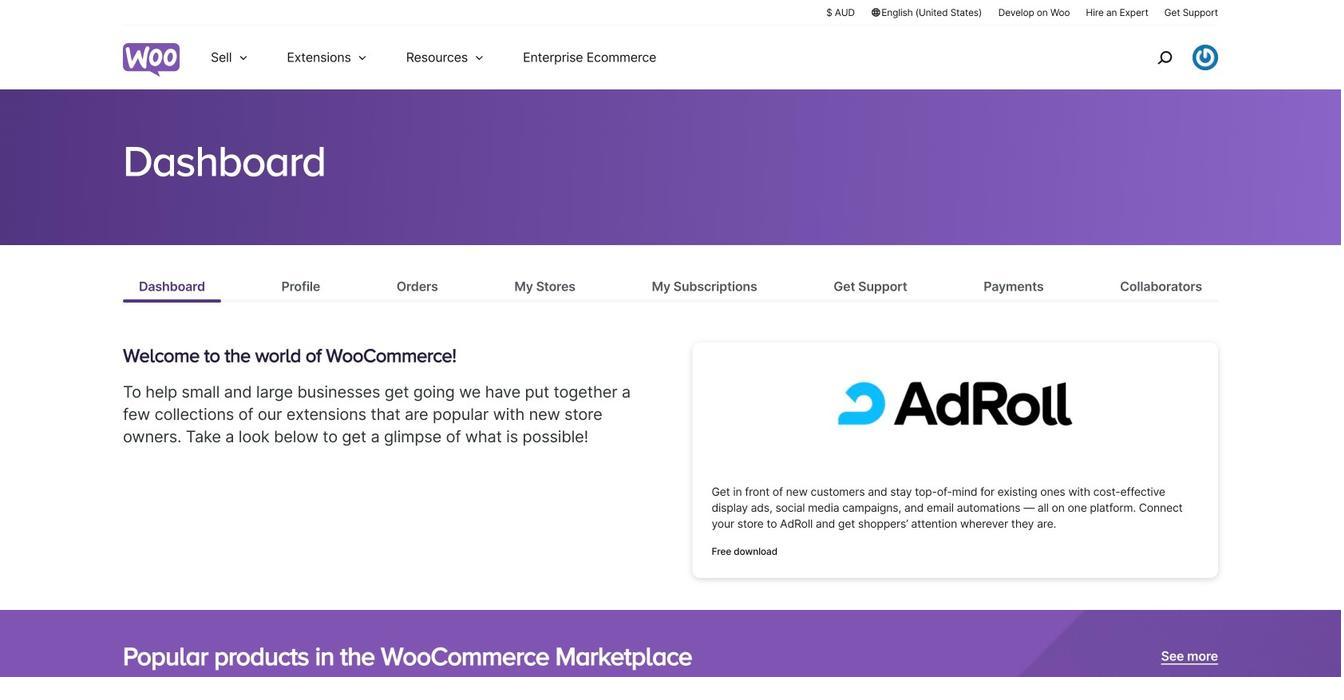 Task type: locate. For each thing, give the bounding box(es) containing it.
open account menu image
[[1193, 45, 1219, 70]]

service navigation menu element
[[1124, 32, 1219, 83]]



Task type: vqa. For each thing, say whether or not it's contained in the screenshot.
SERVICE NAVIGATION MENU element
yes



Task type: describe. For each thing, give the bounding box(es) containing it.
search image
[[1153, 45, 1178, 70]]



